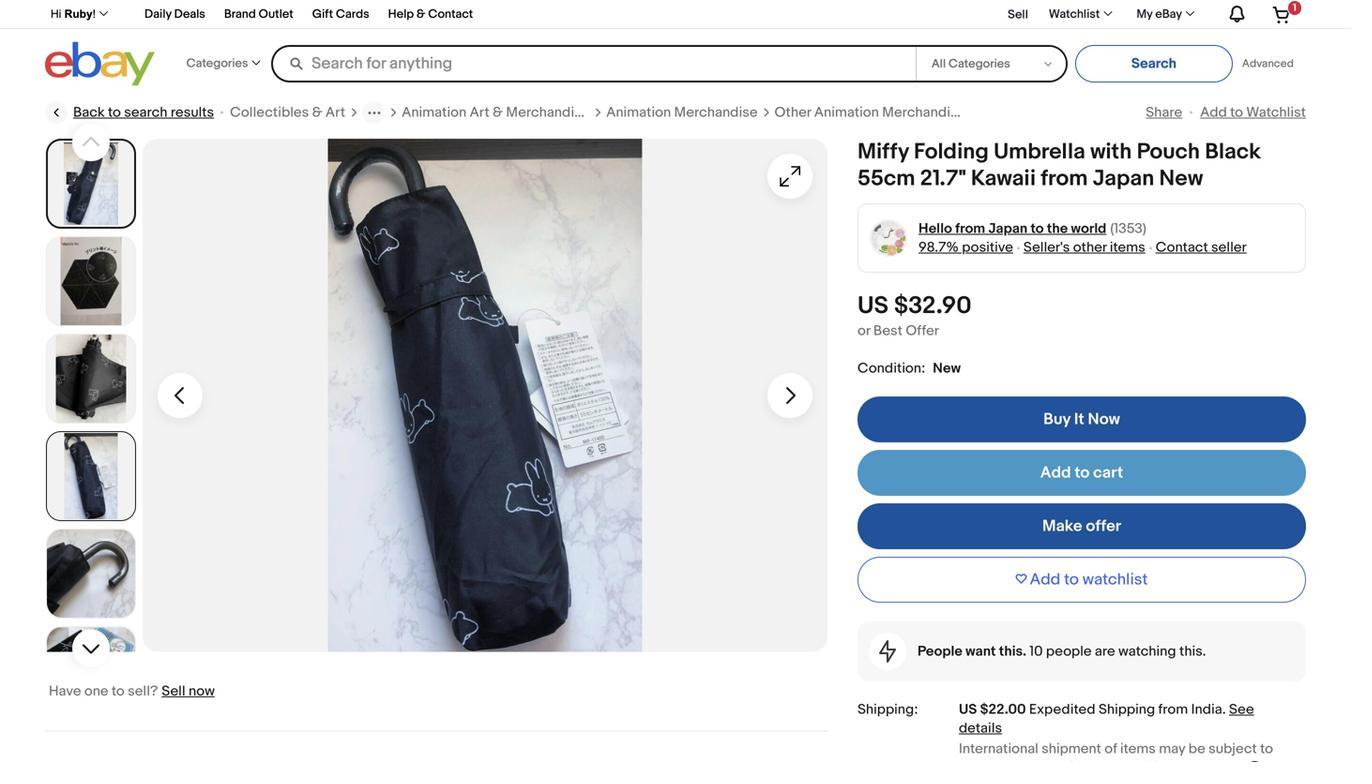 Task type: vqa. For each thing, say whether or not it's contained in the screenshot.
the
yes



Task type: locate. For each thing, give the bounding box(es) containing it.
0 vertical spatial watchlist
[[1049, 7, 1100, 22]]

& for collectibles
[[312, 104, 322, 121]]

kawaii
[[971, 166, 1036, 192]]

banner
[[40, 0, 1306, 91]]

to right subject
[[1260, 741, 1273, 758]]

daily deals link
[[145, 4, 205, 26]]

gift
[[312, 7, 333, 22]]

are
[[1095, 644, 1115, 661]]

folding
[[914, 139, 989, 166]]

have
[[49, 684, 81, 701]]

contact inside account navigation
[[428, 7, 473, 22]]

gift cards link
[[312, 4, 369, 26]]

be
[[1189, 741, 1206, 758]]

0 horizontal spatial merchandise
[[506, 104, 590, 121]]

1 horizontal spatial new
[[1160, 166, 1203, 192]]

3 animation from the left
[[814, 104, 879, 121]]

sell left now
[[162, 684, 185, 701]]

55cm
[[858, 166, 915, 192]]

expedited
[[1029, 702, 1096, 719]]

this. left 10
[[999, 644, 1027, 661]]

add to watchlist
[[1030, 571, 1148, 590]]

seller's other items link
[[1024, 239, 1146, 256]]

india
[[1192, 702, 1223, 719]]

0 vertical spatial from
[[1041, 166, 1088, 192]]

1 horizontal spatial this.
[[1180, 644, 1206, 661]]

add inside button
[[1030, 571, 1061, 590]]

& for help
[[417, 7, 426, 22]]

2 vertical spatial add
[[1030, 571, 1061, 590]]

with
[[1091, 139, 1132, 166]]

black
[[1205, 139, 1261, 166]]

0 horizontal spatial sell
[[162, 684, 185, 701]]

1 horizontal spatial us
[[959, 702, 977, 719]]

from up 98.7% positive link
[[956, 221, 986, 237]]

2 animation from the left
[[606, 104, 671, 121]]

new down offer
[[933, 360, 961, 377]]

brand
[[224, 7, 256, 22]]

contact left seller
[[1156, 239, 1208, 256]]

3 merchandise from the left
[[882, 104, 966, 121]]

merchandise inside animation art & merchandise link
[[506, 104, 590, 121]]

daily deals
[[145, 7, 205, 22]]

to inside international shipment of items may be subject to customs processing and additional charges.
[[1260, 741, 1273, 758]]

deals
[[174, 7, 205, 22]]

want
[[966, 644, 996, 661]]

us
[[858, 292, 889, 321], [959, 702, 977, 719]]

from left india
[[1159, 702, 1188, 719]]

cards
[[336, 7, 369, 22]]

0 horizontal spatial this.
[[999, 644, 1027, 661]]

animation art & merchandise link
[[402, 103, 590, 122]]

art
[[326, 104, 345, 121], [470, 104, 490, 121]]

it
[[1074, 410, 1085, 430]]

1 vertical spatial contact
[[1156, 239, 1208, 256]]

hi ruby !
[[51, 8, 96, 20]]

hello from japan to the world link
[[919, 220, 1107, 238]]

share button
[[1146, 104, 1183, 121]]

people
[[1046, 644, 1092, 661]]

results
[[171, 104, 214, 121]]

collectibles
[[230, 104, 309, 121]]

animation for animation art & merchandise
[[402, 104, 467, 121]]

us up details
[[959, 702, 977, 719]]

now
[[189, 684, 215, 701]]

0 vertical spatial japan
[[1093, 166, 1155, 192]]

animation
[[402, 104, 467, 121], [606, 104, 671, 121], [814, 104, 879, 121]]

picture 4 of 6 image
[[47, 433, 135, 521]]

0 horizontal spatial contact
[[428, 7, 473, 22]]

animation inside animation art & merchandise link
[[402, 104, 467, 121]]

daily
[[145, 7, 171, 22]]

animation merchandise
[[606, 104, 758, 121]]

add to watchlist
[[1200, 104, 1306, 121]]

shipment
[[1042, 741, 1102, 758]]

art inside animation art & merchandise link
[[470, 104, 490, 121]]

watchlist right sell "link"
[[1049, 7, 1100, 22]]

2 horizontal spatial merchandise
[[882, 104, 966, 121]]

0 horizontal spatial new
[[933, 360, 961, 377]]

2 this. from the left
[[1180, 644, 1206, 661]]

miffy folding umbrella with pouch black 55cm 21.7" kawaii from japan new - picture 4 of 6 image
[[143, 139, 828, 653]]

2 vertical spatial from
[[1159, 702, 1188, 719]]

0 vertical spatial new
[[1160, 166, 1203, 192]]

now
[[1088, 410, 1120, 430]]

to right back
[[108, 104, 121, 121]]

1 art from the left
[[326, 104, 345, 121]]

items up additional
[[1121, 741, 1156, 758]]

merchandise down search for anything text box
[[506, 104, 590, 121]]

add left cart
[[1041, 464, 1071, 483]]

1 horizontal spatial sell
[[1008, 7, 1028, 22]]

and
[[1093, 760, 1117, 763]]

merchandise
[[506, 104, 590, 121], [674, 104, 758, 121], [882, 104, 966, 121]]

account navigation
[[40, 0, 1306, 29]]

$32.90
[[894, 292, 972, 321]]

2 art from the left
[[470, 104, 490, 121]]

1 vertical spatial items
[[1121, 741, 1156, 758]]

0 horizontal spatial &
[[312, 104, 322, 121]]

1 vertical spatial add
[[1041, 464, 1071, 483]]

0 vertical spatial contact
[[428, 7, 473, 22]]

1 vertical spatial sell
[[162, 684, 185, 701]]

0 horizontal spatial animation
[[402, 104, 467, 121]]

(1353)
[[1111, 221, 1147, 237]]

new inside 'miffy folding umbrella with pouch black 55cm 21.7" kawaii from japan new'
[[1160, 166, 1203, 192]]

sell
[[1008, 7, 1028, 22], [162, 684, 185, 701]]

buy it now link
[[858, 397, 1306, 443]]

us inside us $32.90 or best offer
[[858, 292, 889, 321]]

have one to sell? sell now
[[49, 684, 215, 701]]

1 horizontal spatial animation
[[606, 104, 671, 121]]

make offer link
[[858, 504, 1306, 550]]

0 horizontal spatial from
[[956, 221, 986, 237]]

items down (1353)
[[1110, 239, 1146, 256]]

1 vertical spatial japan
[[989, 221, 1028, 237]]

0 horizontal spatial watchlist
[[1049, 7, 1100, 22]]

None submit
[[1075, 45, 1233, 83]]

1 horizontal spatial merchandise
[[674, 104, 758, 121]]

ebay
[[1156, 7, 1182, 22]]

japan up positive
[[989, 221, 1028, 237]]

make
[[1043, 517, 1083, 537]]

condition: new
[[858, 360, 961, 377]]

21.7"
[[920, 166, 966, 192]]

watchlist down advanced
[[1247, 104, 1306, 121]]

condition:
[[858, 360, 926, 377]]

1 vertical spatial us
[[959, 702, 977, 719]]

other animation merchandise link
[[775, 103, 966, 122]]

back to search results link
[[45, 101, 214, 124]]

add
[[1200, 104, 1227, 121], [1041, 464, 1071, 483], [1030, 571, 1061, 590]]

0 vertical spatial items
[[1110, 239, 1146, 256]]

see
[[1229, 702, 1254, 719]]

2 horizontal spatial animation
[[814, 104, 879, 121]]

&
[[417, 7, 426, 22], [312, 104, 322, 121], [493, 104, 503, 121]]

1 vertical spatial watchlist
[[1247, 104, 1306, 121]]

1 horizontal spatial from
[[1041, 166, 1088, 192]]

0 horizontal spatial art
[[326, 104, 345, 121]]

sell now link
[[162, 684, 215, 701]]

add up "black"
[[1200, 104, 1227, 121]]

merchandise left other on the top of the page
[[674, 104, 758, 121]]

contact seller link
[[1156, 239, 1247, 256]]

art inside collectibles & art link
[[326, 104, 345, 121]]

to left cart
[[1075, 464, 1090, 483]]

merchandise up folding at the top of the page
[[882, 104, 966, 121]]

items inside international shipment of items may be subject to customs processing and additional charges.
[[1121, 741, 1156, 758]]

1 vertical spatial new
[[933, 360, 961, 377]]

us up or
[[858, 292, 889, 321]]

0 vertical spatial add
[[1200, 104, 1227, 121]]

add for add to cart
[[1041, 464, 1071, 483]]

1 vertical spatial from
[[956, 221, 986, 237]]

0 horizontal spatial us
[[858, 292, 889, 321]]

banner containing daily deals
[[40, 0, 1306, 91]]

add down make
[[1030, 571, 1061, 590]]

1 horizontal spatial &
[[417, 7, 426, 22]]

sell left watchlist 'link'
[[1008, 7, 1028, 22]]

add to cart link
[[858, 451, 1306, 496]]

picture 2 of 6 image
[[47, 237, 135, 326]]

1 merchandise from the left
[[506, 104, 590, 121]]

Search for anything text field
[[274, 47, 912, 81]]

new left "black"
[[1160, 166, 1203, 192]]

japan up (1353)
[[1093, 166, 1155, 192]]

add to watchlist button
[[858, 557, 1306, 603]]

& inside account navigation
[[417, 7, 426, 22]]

2 merchandise from the left
[[674, 104, 758, 121]]

0 vertical spatial sell
[[1008, 7, 1028, 22]]

other
[[1073, 239, 1107, 256]]

1
[[1293, 2, 1297, 14]]

world
[[1071, 221, 1107, 237]]

2 horizontal spatial &
[[493, 104, 503, 121]]

this.
[[999, 644, 1027, 661], [1180, 644, 1206, 661]]

to left watchlist in the bottom right of the page
[[1064, 571, 1079, 590]]

buy it now
[[1044, 410, 1120, 430]]

with details__icon image
[[879, 641, 896, 664]]

animation inside animation merchandise "link"
[[606, 104, 671, 121]]

this. right watching
[[1180, 644, 1206, 661]]

1 horizontal spatial art
[[470, 104, 490, 121]]

merchandise inside other animation merchandise link
[[882, 104, 966, 121]]

watching
[[1119, 644, 1176, 661]]

1 animation from the left
[[402, 104, 467, 121]]

sell inside account navigation
[[1008, 7, 1028, 22]]

1 horizontal spatial japan
[[1093, 166, 1155, 192]]

may
[[1159, 741, 1186, 758]]

1 this. from the left
[[999, 644, 1027, 661]]

0 vertical spatial us
[[858, 292, 889, 321]]

contact right help
[[428, 7, 473, 22]]

from up the
[[1041, 166, 1088, 192]]



Task type: describe. For each thing, give the bounding box(es) containing it.
to inside button
[[1064, 571, 1079, 590]]

back
[[73, 104, 105, 121]]

international shipment of items may be subject to customs processing and additional charges.
[[959, 741, 1273, 763]]

or
[[858, 323, 870, 340]]

us $32.90 or best offer
[[858, 292, 972, 340]]

of
[[1105, 741, 1117, 758]]

cart
[[1093, 464, 1124, 483]]

notifications image
[[1226, 5, 1247, 23]]

international
[[959, 741, 1039, 758]]

from inside 'miffy folding umbrella with pouch black 55cm 21.7" kawaii from japan new'
[[1041, 166, 1088, 192]]

categories
[[186, 56, 248, 71]]

brand outlet
[[224, 7, 294, 22]]

98.7% positive
[[919, 239, 1013, 256]]

back to search results
[[73, 104, 214, 121]]

watchlist inside 'link'
[[1049, 7, 1100, 22]]

shipping:
[[858, 702, 918, 719]]

my ebay link
[[1127, 3, 1203, 26]]

customs
[[959, 760, 1015, 763]]

.
[[1223, 702, 1226, 719]]

hello from japan to the world (1353)
[[919, 221, 1147, 237]]

miffy folding umbrella with pouch black 55cm 21.7" kawaii from japan new
[[858, 139, 1261, 192]]

brand outlet link
[[224, 4, 294, 26]]

add to watchlist link
[[1200, 104, 1306, 121]]

2 horizontal spatial from
[[1159, 702, 1188, 719]]

animation art & merchandise
[[402, 104, 590, 121]]

98.7%
[[919, 239, 959, 256]]

us $22.00 expedited shipping from india .
[[959, 702, 1229, 719]]

see details link
[[959, 702, 1254, 738]]

details
[[959, 721, 1002, 738]]

sell link
[[1000, 7, 1037, 22]]

advanced
[[1242, 57, 1294, 70]]

picture 1 of 6 image
[[48, 141, 134, 227]]

categories button
[[186, 44, 260, 84]]

add for add to watchlist
[[1030, 571, 1061, 590]]

help
[[388, 7, 414, 22]]

watchlist
[[1083, 571, 1148, 590]]

us for $32.90
[[858, 292, 889, 321]]

!
[[93, 8, 96, 20]]

1 link
[[1261, 0, 1304, 27]]

help & contact
[[388, 7, 473, 22]]

the
[[1047, 221, 1068, 237]]

hello from japan to the world image
[[870, 219, 908, 258]]

one
[[84, 684, 108, 701]]

contact seller
[[1156, 239, 1247, 256]]

0 horizontal spatial japan
[[989, 221, 1028, 237]]

none submit inside banner
[[1075, 45, 1233, 83]]

ruby
[[64, 8, 93, 20]]

sell?
[[128, 684, 158, 701]]

additional
[[1120, 760, 1184, 763]]

best
[[874, 323, 903, 340]]

collectibles & art
[[230, 104, 345, 121]]

to up "black"
[[1230, 104, 1243, 121]]

offer
[[1086, 517, 1122, 537]]

japan inside 'miffy folding umbrella with pouch black 55cm 21.7" kawaii from japan new'
[[1093, 166, 1155, 192]]

help & contact link
[[388, 4, 473, 26]]

shipping
[[1099, 702, 1155, 719]]

see details
[[959, 702, 1254, 738]]

animation for animation merchandise
[[606, 104, 671, 121]]

1 horizontal spatial watchlist
[[1247, 104, 1306, 121]]

add to cart
[[1041, 464, 1124, 483]]

animation inside other animation merchandise link
[[814, 104, 879, 121]]

1 horizontal spatial contact
[[1156, 239, 1208, 256]]

new inside condition: new
[[933, 360, 961, 377]]

buy
[[1044, 410, 1071, 430]]

to left the
[[1031, 221, 1044, 237]]

advanced link
[[1233, 45, 1304, 83]]

add for add to watchlist
[[1200, 104, 1227, 121]]

subject
[[1209, 741, 1257, 758]]

picture 5 of 6 image
[[47, 530, 135, 618]]

my ebay
[[1137, 7, 1182, 22]]

$22.00
[[980, 702, 1026, 719]]

ebay home image
[[45, 41, 155, 86]]

picture 3 of 6 image
[[47, 335, 135, 423]]

miffy
[[858, 139, 909, 166]]

umbrella
[[994, 139, 1086, 166]]

to inside 'link'
[[108, 104, 121, 121]]

search
[[124, 104, 168, 121]]

my
[[1137, 7, 1153, 22]]

processing
[[1018, 760, 1090, 763]]

10
[[1030, 644, 1043, 661]]

seller's
[[1024, 239, 1070, 256]]

charges.
[[1187, 760, 1243, 763]]

us for $22.00
[[959, 702, 977, 719]]

people want this. 10 people are watching this.
[[918, 644, 1206, 661]]

merchandise inside animation merchandise "link"
[[674, 104, 758, 121]]

seller's other items
[[1024, 239, 1146, 256]]

watchlist link
[[1039, 3, 1121, 26]]

pouch
[[1137, 139, 1200, 166]]

offer
[[906, 323, 939, 340]]

hi
[[51, 8, 61, 20]]

98.7% positive link
[[919, 239, 1013, 256]]

to right one
[[112, 684, 125, 701]]

positive
[[962, 239, 1013, 256]]

hello
[[919, 221, 952, 237]]

share
[[1146, 104, 1183, 121]]

people
[[918, 644, 963, 661]]



